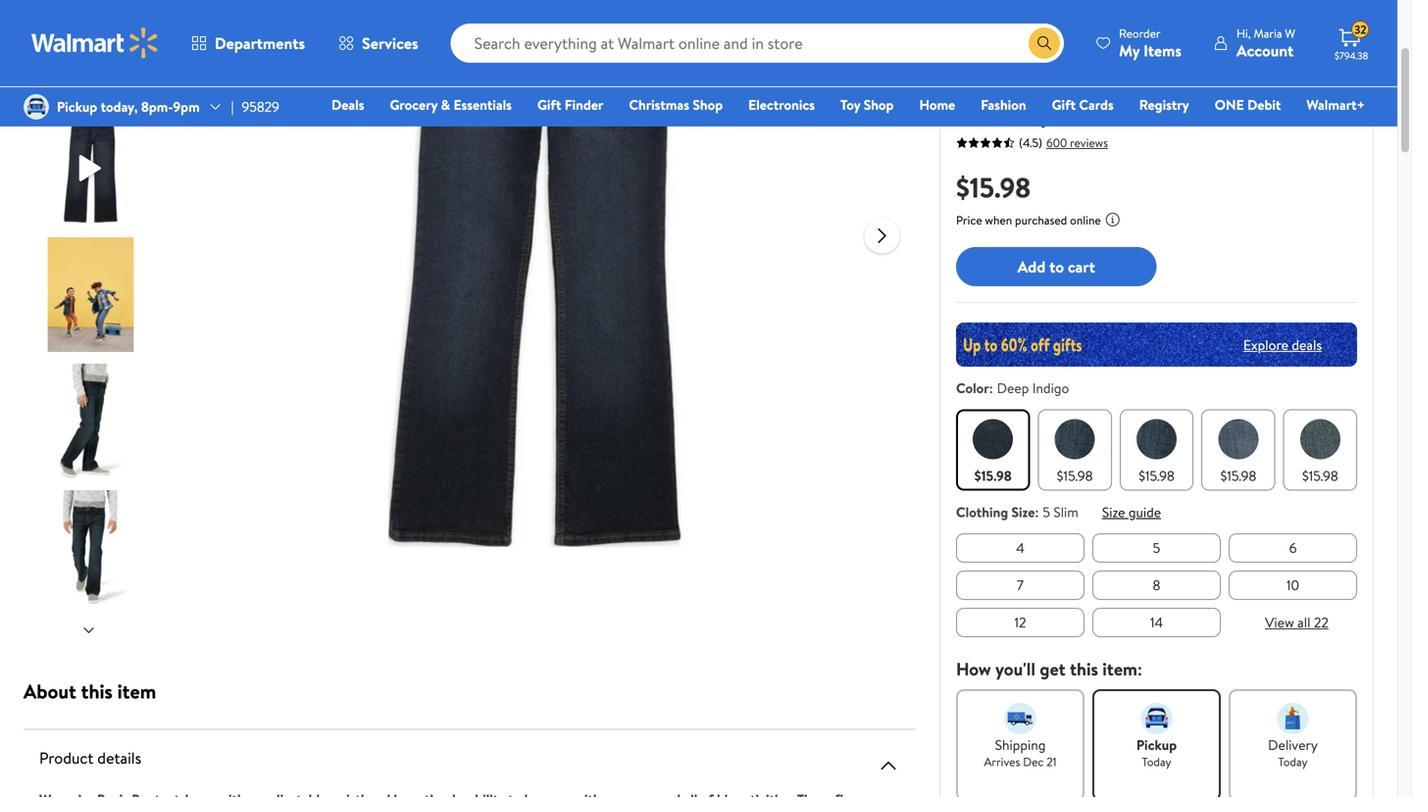 Task type: describe. For each thing, give the bounding box(es) containing it.
seller
[[990, 19, 1017, 35]]

denim
[[1157, 73, 1213, 100]]

walmart+ link
[[1298, 94, 1374, 115]]

my
[[1119, 40, 1140, 61]]

price when purchased online
[[956, 212, 1101, 229]]

view
[[1265, 613, 1294, 632]]

2 size from the left
[[1102, 503, 1125, 522]]

1 horizontal spatial this
[[1070, 657, 1098, 682]]

4
[[1016, 538, 1025, 558]]

wrangler boys bootcut denim jeans, sizes 4-18 & husky - image 2 of 9 image
[[33, 111, 148, 226]]

item
[[117, 678, 156, 705]]

items
[[1144, 40, 1182, 61]]

about
[[24, 678, 76, 705]]

when
[[985, 212, 1012, 229]]

product
[[39, 747, 94, 769]]

0 horizontal spatial this
[[81, 678, 113, 705]]

gift finder
[[537, 95, 603, 114]]

best
[[964, 19, 987, 35]]

size guide
[[1102, 503, 1161, 522]]

slim
[[1054, 503, 1079, 522]]

add
[[1018, 256, 1046, 277]]

christmas shop link
[[620, 94, 732, 115]]

details
[[97, 747, 141, 769]]

view all 22 button
[[1257, 607, 1337, 638]]

1 wrangler from the top
[[956, 48, 1010, 67]]

22
[[1314, 613, 1329, 632]]

95829
[[242, 97, 279, 116]]

gift for gift finder
[[537, 95, 561, 114]]

departments button
[[175, 20, 322, 67]]

today for delivery
[[1278, 754, 1308, 770]]

color
[[956, 379, 989, 398]]

legal information image
[[1105, 212, 1121, 228]]

purchased
[[1015, 212, 1067, 229]]

how
[[956, 657, 991, 682]]

7
[[1017, 576, 1024, 595]]

electronics
[[748, 95, 815, 114]]

pickup today
[[1137, 736, 1177, 770]]

hi,
[[1237, 25, 1251, 42]]

0 horizontal spatial &
[[441, 95, 450, 114]]

item:
[[1103, 657, 1143, 682]]

deals
[[1292, 335, 1322, 354]]

10 button
[[1229, 571, 1357, 600]]

departments
[[215, 32, 305, 54]]

registry link
[[1131, 94, 1198, 115]]

600
[[1046, 134, 1067, 151]]

Search search field
[[451, 24, 1064, 63]]

5 $15.98 button from the left
[[1283, 409, 1357, 491]]

today for pickup
[[1142, 754, 1172, 770]]

$794.38
[[1335, 49, 1368, 62]]

dec
[[1023, 754, 1044, 770]]

best seller
[[964, 19, 1017, 35]]

shipping
[[995, 736, 1046, 755]]

you'll
[[996, 657, 1036, 682]]

finder
[[565, 95, 603, 114]]

1 $15.98 button from the left
[[956, 409, 1030, 491]]

$15.98 for second $15.98 "button" from the right
[[1221, 466, 1257, 485]]

electronics link
[[740, 94, 824, 115]]

(4.5) 600 reviews
[[1019, 134, 1108, 151]]

product details
[[39, 747, 141, 769]]

clothing size list
[[952, 530, 1361, 641]]

next image image
[[81, 623, 97, 639]]

gift cards link
[[1043, 94, 1123, 115]]

how you'll get this item:
[[956, 657, 1143, 682]]

boys
[[1039, 73, 1079, 100]]

indigo
[[1032, 379, 1069, 398]]

color list
[[952, 406, 1361, 495]]

|
[[231, 97, 234, 116]]

shop for toy shop
[[864, 95, 894, 114]]

wrangler boys bootcut denim jeans, sizes 4-18 & husky - image 5 of 9 image
[[33, 490, 148, 605]]

intent image for pickup image
[[1141, 703, 1173, 735]]

9pm
[[173, 97, 200, 116]]

wrangler boys bootcut denim jeans, sizes 4-18 & husky - image 3 of 9 image
[[33, 237, 148, 352]]

wrangler link
[[956, 48, 1010, 67]]

0 horizontal spatial :
[[989, 379, 993, 398]]

one debit link
[[1206, 94, 1290, 115]]

4-
[[1320, 73, 1340, 100]]

cards
[[1079, 95, 1114, 114]]

wrangler boys bootcut denim jeans, sizes 4-18 & husky - image 1 of 9 image
[[33, 0, 148, 99]]

services button
[[322, 20, 435, 67]]

14 button
[[1093, 608, 1221, 638]]

up to sixty percent off deals. shop now. image
[[956, 323, 1357, 367]]

walmart image
[[31, 27, 159, 59]]

all
[[1298, 613, 1311, 632]]

grocery & essentials
[[390, 95, 512, 114]]

toy shop
[[841, 95, 894, 114]]

next media item image
[[870, 224, 894, 248]]

w
[[1285, 25, 1296, 42]]

search icon image
[[1037, 35, 1052, 51]]

clothing
[[956, 503, 1008, 522]]

jeans,
[[1217, 73, 1269, 100]]



Task type: locate. For each thing, give the bounding box(es) containing it.
today inside pickup today
[[1142, 754, 1172, 770]]

Walmart Site-Wide search field
[[451, 24, 1064, 63]]

0 vertical spatial :
[[989, 379, 993, 398]]

online
[[1070, 212, 1101, 229]]

gift
[[537, 95, 561, 114], [1052, 95, 1076, 114]]

christmas shop
[[629, 95, 723, 114]]

wrangler
[[956, 48, 1010, 67], [956, 73, 1034, 100]]

gift left finder
[[537, 95, 561, 114]]

pickup for today
[[1137, 736, 1177, 755]]

gift cards
[[1052, 95, 1114, 114]]

& inside wrangler wrangler boys bootcut denim jeans, sizes 4- 18 & husky
[[979, 102, 992, 129]]

walmart+
[[1307, 95, 1365, 114]]

0 vertical spatial pickup
[[57, 97, 97, 116]]

& right grocery
[[441, 95, 450, 114]]

2 $15.98 button from the left
[[1038, 409, 1112, 491]]

5 left slim
[[1043, 503, 1050, 522]]

$15.98
[[956, 168, 1031, 206], [975, 466, 1012, 485], [1057, 466, 1093, 485], [1139, 466, 1175, 485], [1221, 466, 1257, 485], [1302, 466, 1338, 485]]

21
[[1047, 754, 1057, 770]]

pickup down 'intent image for pickup'
[[1137, 736, 1177, 755]]

explore deals link
[[1236, 327, 1330, 362]]

price
[[956, 212, 982, 229]]

shop for christmas shop
[[693, 95, 723, 114]]

0 horizontal spatial shop
[[693, 95, 723, 114]]

5 inside 5 button
[[1153, 538, 1161, 558]]

8 button
[[1093, 571, 1221, 600]]

fashion link
[[972, 94, 1035, 115]]

1 vertical spatial :
[[1035, 503, 1039, 522]]

one
[[1215, 95, 1244, 114]]

get
[[1040, 657, 1066, 682]]

wrangler down best seller
[[956, 48, 1010, 67]]

: left deep
[[989, 379, 993, 398]]

14
[[1150, 613, 1163, 632]]

christmas
[[629, 95, 689, 114]]

1 vertical spatial 5
[[1153, 538, 1161, 558]]

2 shop from the left
[[864, 95, 894, 114]]

5 button
[[1093, 534, 1221, 563]]

to
[[1050, 256, 1064, 277]]

size left guide at the right bottom of the page
[[1102, 503, 1125, 522]]

pickup
[[57, 97, 97, 116], [1137, 736, 1177, 755]]

1 horizontal spatial :
[[1035, 503, 1039, 522]]

product details image
[[877, 754, 900, 778]]

5
[[1043, 503, 1050, 522], [1153, 538, 1161, 558]]

reorder my items
[[1119, 25, 1182, 61]]

: left slim
[[1035, 503, 1039, 522]]

deals link
[[323, 94, 373, 115]]

0 horizontal spatial gift
[[537, 95, 561, 114]]

about this item
[[24, 678, 156, 705]]

size guide button
[[1102, 503, 1161, 522]]

this left item
[[81, 678, 113, 705]]

1 horizontal spatial 5
[[1153, 538, 1161, 558]]

fashion
[[981, 95, 1026, 114]]

3 $15.98 button from the left
[[1120, 409, 1194, 491]]

1 today from the left
[[1142, 754, 1172, 770]]

2 today from the left
[[1278, 754, 1308, 770]]

shop right christmas
[[693, 95, 723, 114]]

1 shop from the left
[[693, 95, 723, 114]]

1 gift from the left
[[537, 95, 561, 114]]

clothing size : 5 slim
[[956, 503, 1079, 522]]

1 horizontal spatial size
[[1102, 503, 1125, 522]]

shipping arrives dec 21
[[984, 736, 1057, 770]]

sizes
[[1274, 73, 1316, 100]]

view all 22
[[1265, 613, 1329, 632]]

pickup today, 8pm-9pm
[[57, 97, 200, 116]]

6 button
[[1229, 534, 1357, 563]]

$15.98 for 2nd $15.98 "button" from left
[[1057, 466, 1093, 485]]

home link
[[911, 94, 964, 115]]

0 horizontal spatial today
[[1142, 754, 1172, 770]]

guide
[[1129, 503, 1161, 522]]

0 horizontal spatial pickup
[[57, 97, 97, 116]]

size up "4" at the bottom
[[1012, 503, 1035, 522]]

explore deals
[[1243, 335, 1322, 354]]

maria
[[1254, 25, 1282, 42]]

today
[[1142, 754, 1172, 770], [1278, 754, 1308, 770]]

0 vertical spatial 5
[[1043, 503, 1050, 522]]

2 gift from the left
[[1052, 95, 1076, 114]]

intent image for delivery image
[[1277, 703, 1309, 735]]

hi, maria w account
[[1237, 25, 1296, 61]]

husky
[[997, 102, 1050, 129]]

1 horizontal spatial pickup
[[1137, 736, 1177, 755]]

1 horizontal spatial shop
[[864, 95, 894, 114]]

0 horizontal spatial size
[[1012, 503, 1035, 522]]

gift finder link
[[529, 94, 612, 115]]

1 vertical spatial pickup
[[1137, 736, 1177, 755]]

gift inside "gift finder" link
[[537, 95, 561, 114]]

reorder
[[1119, 25, 1161, 42]]

&
[[441, 95, 450, 114], [979, 102, 992, 129]]

pickup left today,
[[57, 97, 97, 116]]

8pm-
[[141, 97, 173, 116]]

add to cart button
[[956, 247, 1157, 286]]

today inside delivery today
[[1278, 754, 1308, 770]]

0 vertical spatial wrangler
[[956, 48, 1010, 67]]

delivery today
[[1268, 736, 1318, 770]]

registry
[[1139, 95, 1189, 114]]

toy shop link
[[832, 94, 903, 115]]

| 95829
[[231, 97, 279, 116]]

$15.98 for 5th $15.98 "button" from the right
[[975, 466, 1012, 485]]

wrangler wrangler boys bootcut denim jeans, sizes 4- 18 & husky
[[956, 48, 1340, 129]]

today down 'intent image for pickup'
[[1142, 754, 1172, 770]]

1 vertical spatial wrangler
[[956, 73, 1034, 100]]

1 size from the left
[[1012, 503, 1035, 522]]

gift for gift cards
[[1052, 95, 1076, 114]]

color : deep indigo
[[956, 379, 1069, 398]]

this right the get
[[1070, 657, 1098, 682]]

arrives
[[984, 754, 1020, 770]]

 image
[[24, 94, 49, 120]]

7 button
[[956, 571, 1085, 600]]

1 horizontal spatial today
[[1278, 754, 1308, 770]]

wrangler boys bootcut denim jeans, sizes 4-18 & husky image
[[221, 0, 849, 563]]

$15.98 button
[[956, 409, 1030, 491], [1038, 409, 1112, 491], [1120, 409, 1194, 491], [1202, 409, 1276, 491], [1283, 409, 1357, 491]]

reviews
[[1070, 134, 1108, 151]]

32
[[1355, 21, 1367, 38]]

4 button
[[956, 534, 1085, 563]]

add to cart
[[1018, 256, 1095, 277]]

1 horizontal spatial &
[[979, 102, 992, 129]]

pickup for today,
[[57, 97, 97, 116]]

12 button
[[956, 608, 1085, 638]]

5 up 8
[[1153, 538, 1161, 558]]

today down intent image for delivery
[[1278, 754, 1308, 770]]

600 reviews link
[[1043, 134, 1108, 151]]

deep
[[997, 379, 1029, 398]]

4 $15.98 button from the left
[[1202, 409, 1276, 491]]

gift left the cards
[[1052, 95, 1076, 114]]

(4.5)
[[1019, 134, 1043, 151]]

intent image for shipping image
[[1005, 703, 1036, 735]]

one debit
[[1215, 95, 1281, 114]]

8
[[1153, 576, 1161, 595]]

debit
[[1248, 95, 1281, 114]]

6
[[1289, 538, 1297, 558]]

essentials
[[454, 95, 512, 114]]

explore
[[1243, 335, 1289, 354]]

1 horizontal spatial gift
[[1052, 95, 1076, 114]]

& right 18
[[979, 102, 992, 129]]

$15.98 for fifth $15.98 "button" from left
[[1302, 466, 1338, 485]]

grocery & essentials link
[[381, 94, 521, 115]]

2 wrangler from the top
[[956, 73, 1034, 100]]

$15.98 for 3rd $15.98 "button" from right
[[1139, 466, 1175, 485]]

wrangler boys bootcut denim jeans, sizes 4-18 & husky - image 4 of 9 image
[[33, 364, 148, 479]]

gift inside gift cards link
[[1052, 95, 1076, 114]]

shop right toy
[[864, 95, 894, 114]]

wrangler down wrangler link
[[956, 73, 1034, 100]]

today,
[[101, 97, 138, 116]]

0 horizontal spatial 5
[[1043, 503, 1050, 522]]

services
[[362, 32, 418, 54]]



Task type: vqa. For each thing, say whether or not it's contained in the screenshot.
x
no



